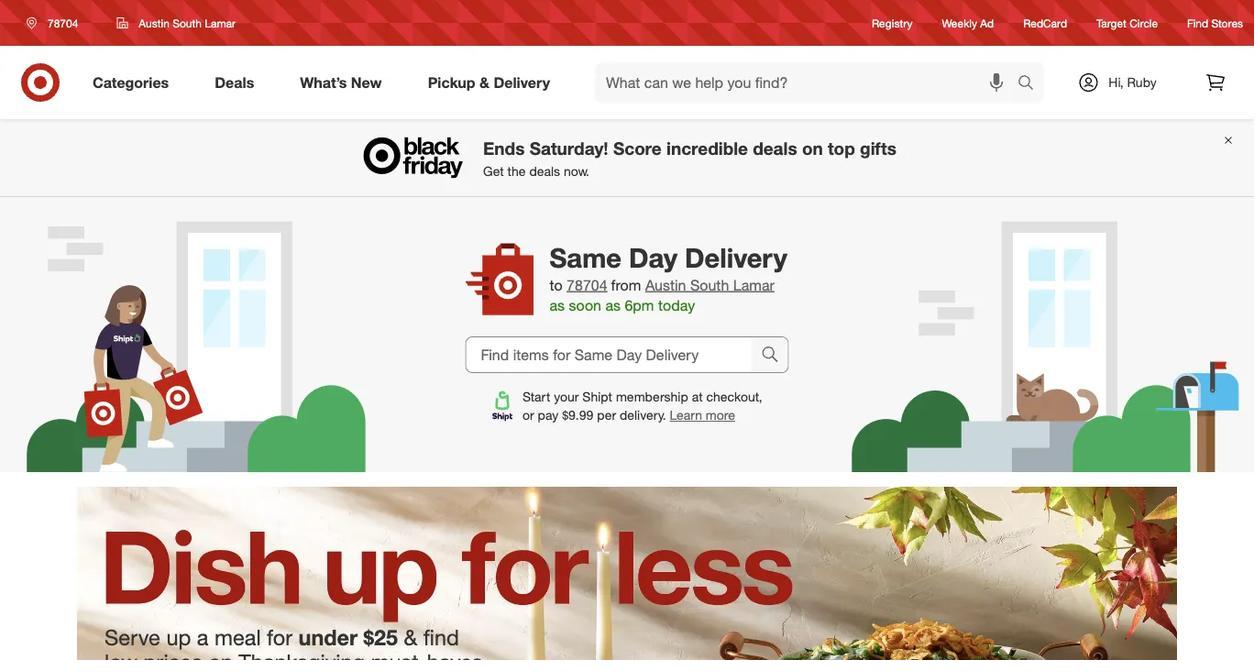 Task type: describe. For each thing, give the bounding box(es) containing it.
target
[[1097, 16, 1127, 30]]

find stores link
[[1188, 15, 1243, 31]]

& find low prices on thanksgiving must-haves.
[[105, 624, 488, 660]]

learn more
[[670, 407, 735, 423]]

target circle link
[[1097, 15, 1158, 31]]

78704 inside 78704 dropdown button
[[48, 16, 78, 30]]

serve
[[105, 624, 160, 650]]

weekly ad link
[[942, 15, 994, 31]]

registry
[[872, 16, 913, 30]]

pickup
[[428, 73, 475, 91]]

more
[[706, 407, 735, 423]]

$9.99
[[562, 407, 594, 423]]

must-
[[371, 649, 427, 660]]

to
[[550, 276, 563, 294]]

stores
[[1212, 16, 1243, 30]]

ad
[[981, 16, 994, 30]]

soon
[[569, 297, 601, 315]]

pickup & delivery
[[428, 73, 550, 91]]

start
[[523, 389, 551, 405]]

prices
[[143, 649, 203, 660]]

day
[[629, 241, 678, 274]]

gifts
[[860, 138, 897, 159]]

Find items for Same Day Delivery search field
[[466, 337, 751, 372]]

pay
[[538, 407, 559, 423]]

find
[[1188, 16, 1209, 30]]

checkout,
[[706, 389, 763, 405]]

redcard
[[1024, 16, 1067, 30]]

haves.
[[427, 649, 488, 660]]

What can we help you find? suggestions appear below search field
[[595, 62, 1022, 103]]

what's new
[[300, 73, 382, 91]]

on inside & find low prices on thanksgiving must-haves.
[[208, 649, 233, 660]]

new
[[351, 73, 382, 91]]

delivery.
[[620, 407, 666, 423]]

same
[[550, 241, 622, 274]]

lamar inside austin south lamar dropdown button
[[205, 16, 236, 30]]

up
[[166, 624, 191, 650]]

saturday!
[[530, 138, 609, 159]]

top
[[828, 138, 855, 159]]

your
[[554, 389, 579, 405]]

from
[[611, 276, 641, 294]]

78704 inside same day delivery to 78704 from austin south lamar as soon as 6pm today
[[567, 276, 608, 294]]

78704 button
[[15, 6, 98, 39]]

weekly
[[942, 16, 977, 30]]

1 horizontal spatial &
[[480, 73, 490, 91]]

target circle
[[1097, 16, 1158, 30]]

learn more button
[[670, 406, 735, 425]]

start your shipt membership at checkout, or pay $9.99 per delivery.
[[523, 389, 763, 423]]

1 vertical spatial deals
[[529, 163, 560, 179]]

deals
[[215, 73, 254, 91]]

austin south lamar button
[[645, 274, 775, 295]]

or
[[523, 407, 534, 423]]

austin inside same day delivery to 78704 from austin south lamar as soon as 6pm today
[[645, 276, 686, 294]]

serve up a meal for under $25
[[105, 624, 398, 650]]

austin south lamar
[[139, 16, 236, 30]]



Task type: locate. For each thing, give the bounding box(es) containing it.
1 horizontal spatial as
[[606, 297, 621, 315]]

0 horizontal spatial austin
[[139, 16, 169, 30]]

meal
[[215, 624, 261, 650]]

incredible
[[667, 138, 748, 159]]

0 horizontal spatial lamar
[[205, 16, 236, 30]]

find
[[424, 624, 459, 650]]

south inside dropdown button
[[173, 16, 202, 30]]

0 horizontal spatial south
[[173, 16, 202, 30]]

& right the $25
[[404, 624, 418, 650]]

as
[[550, 297, 565, 315], [606, 297, 621, 315]]

0 vertical spatial on
[[802, 138, 823, 159]]

search button
[[1010, 62, 1054, 106]]

0 horizontal spatial as
[[550, 297, 565, 315]]

pickup & delivery link
[[412, 62, 573, 103]]

search
[[1010, 75, 1054, 93]]

1 vertical spatial &
[[404, 624, 418, 650]]

weekly ad
[[942, 16, 994, 30]]

1 horizontal spatial 78704
[[567, 276, 608, 294]]

delivery up austin south lamar button
[[685, 241, 787, 274]]

what's new link
[[284, 62, 405, 103]]

delivery inside same day delivery to 78704 from austin south lamar as soon as 6pm today
[[685, 241, 787, 274]]

shipt
[[583, 389, 613, 405]]

austin south lamar button
[[105, 6, 248, 39]]

0 vertical spatial 78704
[[48, 16, 78, 30]]

what's
[[300, 73, 347, 91]]

0 vertical spatial south
[[173, 16, 202, 30]]

1 as from the left
[[550, 297, 565, 315]]

thanksgiving
[[239, 649, 365, 660]]

78704 button
[[567, 274, 608, 295]]

hi,
[[1109, 74, 1124, 90]]

redcard link
[[1024, 15, 1067, 31]]

get
[[483, 163, 504, 179]]

78704
[[48, 16, 78, 30], [567, 276, 608, 294]]

categories
[[93, 73, 169, 91]]

1 vertical spatial 78704
[[567, 276, 608, 294]]

0 horizontal spatial delivery
[[494, 73, 550, 91]]

dish up for less image
[[77, 487, 1177, 660]]

categories link
[[77, 62, 192, 103]]

&
[[480, 73, 490, 91], [404, 624, 418, 650]]

south
[[173, 16, 202, 30], [690, 276, 729, 294]]

as down to on the left top of page
[[550, 297, 565, 315]]

low
[[105, 649, 137, 660]]

delivery up the ends in the top left of the page
[[494, 73, 550, 91]]

lamar
[[205, 16, 236, 30], [733, 276, 775, 294]]

0 vertical spatial lamar
[[205, 16, 236, 30]]

austin inside dropdown button
[[139, 16, 169, 30]]

1 horizontal spatial on
[[802, 138, 823, 159]]

0 horizontal spatial deals
[[529, 163, 560, 179]]

1 vertical spatial austin
[[645, 276, 686, 294]]

1 vertical spatial lamar
[[733, 276, 775, 294]]

deals link
[[199, 62, 277, 103]]

austin
[[139, 16, 169, 30], [645, 276, 686, 294]]

austin up categories link
[[139, 16, 169, 30]]

1 vertical spatial on
[[208, 649, 233, 660]]

now.
[[564, 163, 590, 179]]

south up today at the right top of page
[[690, 276, 729, 294]]

score
[[613, 138, 662, 159]]

on
[[802, 138, 823, 159], [208, 649, 233, 660]]

on inside ends saturday! score incredible deals on top gifts get the deals now.
[[802, 138, 823, 159]]

for
[[267, 624, 293, 650]]

0 vertical spatial deals
[[753, 138, 797, 159]]

under
[[299, 624, 358, 650]]

the
[[508, 163, 526, 179]]

today
[[658, 297, 695, 315]]

1 horizontal spatial south
[[690, 276, 729, 294]]

learn
[[670, 407, 702, 423]]

1 horizontal spatial deals
[[753, 138, 797, 159]]

1 vertical spatial delivery
[[685, 241, 787, 274]]

delivery
[[494, 73, 550, 91], [685, 241, 787, 274]]

on right up
[[208, 649, 233, 660]]

south inside same day delivery to 78704 from austin south lamar as soon as 6pm today
[[690, 276, 729, 294]]

0 vertical spatial austin
[[139, 16, 169, 30]]

1 vertical spatial south
[[690, 276, 729, 294]]

lamar inside same day delivery to 78704 from austin south lamar as soon as 6pm today
[[733, 276, 775, 294]]

0 horizontal spatial &
[[404, 624, 418, 650]]

$25
[[364, 624, 398, 650]]

on left top
[[802, 138, 823, 159]]

deals left top
[[753, 138, 797, 159]]

austin up today at the right top of page
[[645, 276, 686, 294]]

delivery for &
[[494, 73, 550, 91]]

0 horizontal spatial 78704
[[48, 16, 78, 30]]

ends saturday! score incredible deals on top gifts get the deals now.
[[483, 138, 897, 179]]

per
[[597, 407, 616, 423]]

south up deals link
[[173, 16, 202, 30]]

0 vertical spatial &
[[480, 73, 490, 91]]

& inside & find low prices on thanksgiving must-haves.
[[404, 624, 418, 650]]

0 horizontal spatial on
[[208, 649, 233, 660]]

0 vertical spatial delivery
[[494, 73, 550, 91]]

at
[[692, 389, 703, 405]]

delivery for day
[[685, 241, 787, 274]]

membership
[[616, 389, 688, 405]]

same day delivery to 78704 from austin south lamar as soon as 6pm today
[[550, 241, 787, 315]]

deals
[[753, 138, 797, 159], [529, 163, 560, 179]]

1 horizontal spatial austin
[[645, 276, 686, 294]]

& right pickup
[[480, 73, 490, 91]]

1 horizontal spatial lamar
[[733, 276, 775, 294]]

1 horizontal spatial delivery
[[685, 241, 787, 274]]

registry link
[[872, 15, 913, 31]]

find stores
[[1188, 16, 1243, 30]]

2 as from the left
[[606, 297, 621, 315]]

a
[[197, 624, 209, 650]]

deals right the
[[529, 163, 560, 179]]

ruby
[[1127, 74, 1157, 90]]

as down from
[[606, 297, 621, 315]]

hi, ruby
[[1109, 74, 1157, 90]]

circle
[[1130, 16, 1158, 30]]

ends
[[483, 138, 525, 159]]

6pm
[[625, 297, 654, 315]]



Task type: vqa. For each thing, say whether or not it's contained in the screenshot.
the bottommost One-
no



